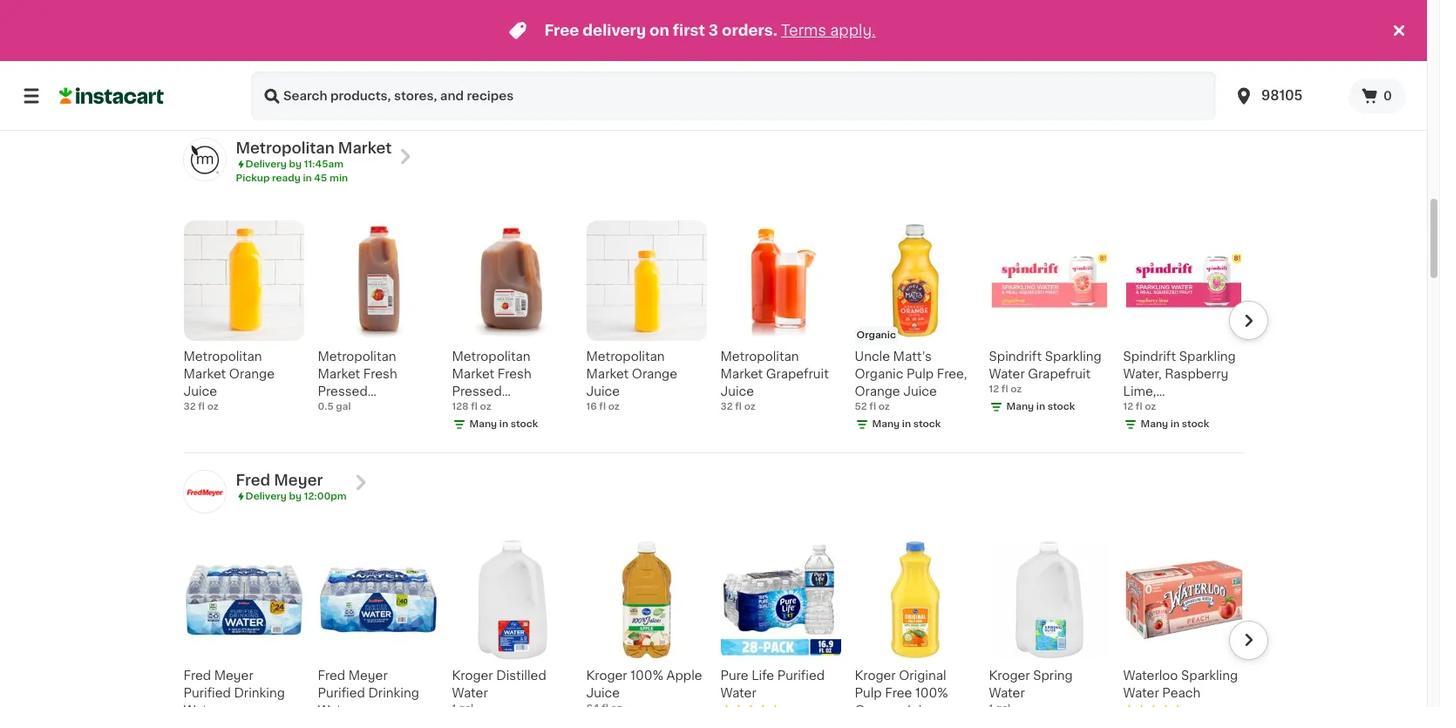 Task type: vqa. For each thing, say whether or not it's contained in the screenshot.


Task type: describe. For each thing, give the bounding box(es) containing it.
colombian,
[[586, 53, 656, 65]]

purified inside pure life purified water
[[778, 670, 825, 682]]

count inside the kirkland signature vita rain zero, variety pack, 20 fl oz, 24-count
[[897, 70, 932, 83]]

water, inside kirkland signature alkaline water, 1 liter, 18 ct 33.8 fl oz
[[1174, 36, 1212, 48]]

metropolitan market grapefruit juice 32 fl oz
[[721, 350, 829, 411]]

juice for metropolitan market orange juice 16 fl oz
[[586, 385, 620, 397]]

fred for 1st fred meyer purified drinking water link
[[184, 670, 211, 682]]

20 inside the kirkland signature vita rain zero, variety pack, 20 fl oz, 24-count
[[937, 53, 953, 65]]

metropolitan market
[[236, 141, 392, 155]]

market inside metropolitan market orange juice 32 fl oz
[[184, 368, 226, 380]]

pure
[[721, 670, 749, 682]]

pure life purified water link
[[721, 540, 841, 707]]

98105 button
[[1223, 71, 1349, 120]]

delivery
[[583, 24, 646, 37]]

x for 8
[[1073, 53, 1080, 65]]

purified inside kirkland signature purified drinking water, 16.9 fl oz, 40-count
[[184, 36, 231, 48]]

free inside limited time offer region
[[544, 24, 579, 37]]

fresh for 0.5 gal
[[363, 368, 397, 380]]

signature for kirkland signature alkaline water, 1 liter, 18 ct 33.8 fl oz
[[1176, 18, 1235, 30]]

45
[[314, 173, 327, 183]]

organic for kirkland signature organic raw kombucha, 8 x 16 fl oz
[[989, 36, 1038, 48]]

oz inside kirkland signature organic raw kombucha, 8 x 16 fl oz
[[989, 70, 1003, 83]]

kroger distilled water link
[[452, 540, 572, 707]]

variety inside kirkland signature sparkling water, variety pack, 12 fl oz, 35 ct
[[318, 53, 361, 65]]

cider for 128
[[452, 420, 485, 432]]

many in stock for spindrift sparkling water, raspberry lime, unsweetened
[[1141, 419, 1210, 429]]

many for kirkland signature organic coconut water, 6 x 33.8 fl oz
[[470, 87, 497, 97]]

2
[[761, 53, 768, 65]]

oz inside metropolitan market orange juice 16 fl oz
[[608, 402, 620, 411]]

delivery for delivery by 12:00pm
[[245, 492, 287, 501]]

metropolitan inside the metropolitan market grapefruit juice 32 fl oz
[[721, 350, 799, 363]]

kirkland for kirkland signature alkaline water, 1 liter, 18 ct 33.8 fl oz
[[1123, 18, 1173, 30]]

stock for kirkland signature organic coconut water, 6 x 33.8 fl oz
[[511, 87, 538, 97]]

kirkland for kirkland signature sparkling water, variety pack, 12 fl oz, 35 ct
[[318, 18, 367, 30]]

many in stock for kirkland signature sparkling water, variety pack, 12 fl oz, 35 ct
[[335, 87, 404, 97]]

peach
[[1162, 687, 1201, 699]]

delivery by 11:45am
[[245, 159, 344, 169]]

stock for kirkland signature sparkling water, variety pack, 12 fl oz, 35 ct
[[376, 87, 404, 97]]

spindrift for water
[[989, 350, 1042, 363]]

stock for uncle matt's organic pulp free, orange juice
[[914, 419, 941, 429]]

0 horizontal spatial 59
[[721, 70, 734, 79]]

drinking inside kirkland signature purified drinking water, 16.9 fl oz, 40-count
[[234, 36, 285, 48]]

32 for metropolitan market grapefruit juice
[[721, 402, 733, 411]]

1 horizontal spatial fred
[[236, 473, 270, 487]]

0.5
[[318, 402, 334, 411]]

free,
[[937, 368, 967, 380]]

by for 12:00pm
[[289, 492, 302, 501]]

1 horizontal spatial 33.8
[[515, 53, 542, 65]]

kroger original pulp free 100% orange juice link
[[855, 540, 975, 707]]

1
[[1215, 36, 1221, 48]]

oz inside the 16.9 fl oz many in stock
[[215, 70, 226, 79]]

liter,
[[1123, 53, 1154, 65]]

metropolitan market orange juice 16 fl oz
[[586, 350, 678, 411]]

pickup ready in 45 min
[[236, 173, 348, 183]]

ready
[[272, 173, 301, 183]]

kroger 100% apple juice
[[586, 670, 702, 699]]

kroger distilled water
[[452, 670, 546, 699]]

fred meyer
[[236, 473, 323, 487]]

many in stock for kirkland signature organic coconut water, 6 x 33.8 fl oz
[[470, 87, 538, 97]]

count inside kirkland signature purified drinking water, 16.9 fl oz, 40-count
[[206, 70, 241, 83]]

12 oz
[[318, 70, 342, 79]]

sparkling for spindrift sparkling water, raspberry lime, unsweetened
[[1179, 350, 1236, 363]]

16.9 inside the 16.9 fl oz many in stock
[[184, 70, 203, 79]]

item carousel region for meyer
[[159, 533, 1268, 707]]

kroger 100% apple juice link
[[586, 540, 707, 707]]

gal
[[336, 402, 351, 411]]

metropolitan market orange juice 32 fl oz
[[184, 350, 275, 411]]

waterloo sparkling water peach
[[1123, 670, 1238, 699]]

16 fl oz
[[989, 70, 1023, 79]]

metropolitan inside metropolitan market orange juice 32 fl oz
[[184, 350, 262, 363]]

oz, inside kirkland signature purified drinking water, 16.9 fl oz, 40-count
[[264, 53, 282, 65]]

kirkland for kirkland signature purified drinking water, 16.9 fl oz, 40-count
[[184, 18, 233, 30]]

signature for kirkland signature cold brew coffee, colombian, 11 fl oz, 12 ct
[[639, 18, 697, 30]]

water, inside kirkland signature purified drinking water, 16.9 fl oz, 40-count
[[184, 53, 222, 65]]

alkaline
[[1123, 36, 1171, 48]]

52
[[855, 402, 867, 411]]

11:45am
[[304, 159, 344, 169]]

terms
[[781, 24, 827, 37]]

40-
[[184, 70, 206, 83]]

3
[[709, 24, 719, 37]]

1 vertical spatial 20
[[855, 70, 868, 79]]

on
[[650, 24, 670, 37]]

1 fred meyer purified drinking water link from the left
[[184, 540, 304, 707]]

delivery for delivery by 11:45am
[[245, 159, 287, 169]]

orders.
[[722, 24, 778, 37]]

stock for spindrift sparkling water grapefruit
[[1048, 402, 1075, 411]]

organic for kirkland signature organic orange juice, 2 x 59 fl oz 59 fl oz
[[721, 36, 769, 48]]

12 inside kirkland signature sparkling water, variety pack, 12 fl oz, 35 ct
[[400, 53, 412, 65]]

brew
[[618, 36, 649, 48]]

juice for kroger 100% apple juice
[[586, 687, 620, 699]]

signature for kirkland signature organic orange juice, 2 x 59 fl oz 59 fl oz
[[773, 18, 832, 30]]

in for uncle matt's organic pulp free, orange juice
[[902, 419, 911, 429]]

kroger for kroger 100% apple juice
[[586, 670, 627, 682]]

kirkland signature organic orange juice, 2 x 59 fl oz 59 fl oz
[[721, 18, 832, 79]]

kroger for kroger spring water
[[989, 670, 1030, 682]]

zero,
[[911, 36, 942, 48]]

12:00pm
[[304, 492, 347, 501]]

water inside the kroger spring water
[[989, 687, 1025, 699]]

0 horizontal spatial 33.8
[[452, 70, 474, 79]]

juice inside uncle matt's organic pulp free, orange juice 52 fl oz
[[904, 385, 937, 397]]

metropolitan inside metropolitan market orange juice 16 fl oz
[[586, 350, 665, 363]]

kirkland for kirkland signature vita rain zero, variety pack, 20 fl oz, 24-count
[[855, 18, 904, 30]]

fl inside kirkland signature organic coconut water, 6 x 33.8 fl oz 33.8 oz
[[546, 53, 554, 65]]

1 vertical spatial 16
[[989, 70, 1000, 79]]

kirkland signature vita rain zero, variety pack, 20 fl oz, 24-count
[[855, 18, 966, 83]]

fl inside the 16.9 fl oz many in stock
[[206, 70, 212, 79]]

6
[[494, 53, 502, 65]]

limited time offer region
[[0, 0, 1389, 61]]

signature for kirkland signature purified drinking water, 16.9 fl oz, 40-count
[[236, 18, 295, 30]]

pulp inside uncle matt's organic pulp free, orange juice 52 fl oz
[[907, 368, 934, 380]]

unsweetened
[[1123, 403, 1208, 415]]

uncle matt's organic pulp free, orange juice 52 fl oz
[[855, 350, 967, 411]]

many in stock for spindrift sparkling water grapefruit
[[1007, 402, 1075, 411]]

apple for 128 fl oz
[[528, 403, 564, 415]]

0 vertical spatial 59
[[781, 53, 797, 65]]

min
[[330, 173, 348, 183]]

kirkland signature purified drinking water, 16.9 fl oz, 40-count
[[184, 18, 295, 83]]

rain
[[881, 36, 908, 48]]

kirkland for kirkland signature cold brew coffee, colombian, 11 fl oz, 12 ct
[[586, 18, 636, 30]]

washington for 128 fl oz
[[452, 403, 525, 415]]

cold
[[586, 36, 615, 48]]

apply.
[[830, 24, 876, 37]]

fred for first fred meyer purified drinking water link from the right
[[318, 670, 345, 682]]

grapefruit inside spindrift sparkling water grapefruit 12 fl oz
[[1028, 368, 1091, 380]]

pack, inside kirkland signature sparkling water, variety pack, 12 fl oz, 35 ct
[[364, 53, 397, 65]]

35
[[339, 70, 355, 83]]

oz, inside 'kirkland signature cold brew coffee, colombian, 11 fl oz, 12 ct'
[[684, 53, 701, 65]]

oz inside metropolitan market orange juice 32 fl oz
[[207, 402, 219, 411]]

signature for kirkland signature sparkling water, variety pack, 12 fl oz, 35 ct
[[370, 18, 429, 30]]

juice inside kroger original pulp free 100% orange juice
[[904, 705, 937, 707]]

0
[[1384, 90, 1392, 102]]

fl inside metropolitan market orange juice 16 fl oz
[[599, 402, 606, 411]]

distilled
[[496, 670, 546, 682]]

16.9 inside kirkland signature purified drinking water, 16.9 fl oz, 40-count
[[225, 53, 250, 65]]

x for 6
[[505, 53, 512, 65]]

fl inside kirkland signature purified drinking water, 16.9 fl oz, 40-count
[[253, 53, 261, 65]]

waterloo
[[1123, 670, 1178, 682]]

11 oz
[[586, 70, 608, 79]]

in for kirkland signature sparkling water, variety pack, 12 fl oz, 35 ct
[[365, 87, 374, 97]]

11 inside 'kirkland signature cold brew coffee, colombian, 11 fl oz, 12 ct'
[[659, 53, 669, 65]]

water inside waterloo sparkling water peach
[[1123, 687, 1159, 699]]

market inside the metropolitan market grapefruit juice 32 fl oz
[[721, 368, 763, 380]]

12 fl oz
[[1123, 402, 1156, 411]]

first
[[673, 24, 705, 37]]

life
[[752, 670, 774, 682]]

stock for spindrift sparkling water, raspberry lime, unsweetened
[[1182, 419, 1210, 429]]

kirkland signature organic coconut water, 6 x 33.8 fl oz 33.8 oz
[[452, 18, 571, 79]]

coffee,
[[652, 36, 698, 48]]

12 inside spindrift sparkling water grapefruit 12 fl oz
[[989, 384, 999, 394]]

apple for 0.5 gal
[[394, 403, 429, 415]]

fred meyer purified drinking water for first fred meyer purified drinking water link from the right
[[318, 670, 419, 707]]

pickup
[[236, 173, 270, 183]]

waterloo sparkling water peach link
[[1123, 540, 1244, 707]]

fresh for 128 fl oz
[[498, 368, 532, 380]]

fl inside the kirkland signature vita rain zero, variety pack, 20 fl oz, 24-count
[[956, 53, 964, 65]]

oz inside spindrift sparkling water grapefruit 12 fl oz
[[1011, 384, 1022, 394]]

spring
[[1033, 670, 1073, 682]]

water, inside kirkland signature sparkling water, variety pack, 12 fl oz, 35 ct
[[378, 36, 416, 48]]

128
[[452, 402, 469, 411]]

signature for kirkland signature organic coconut water, 6 x 33.8 fl oz 33.8 oz
[[505, 18, 563, 30]]

20 oz
[[855, 70, 882, 79]]

many for kirkland signature sparkling water, variety pack, 12 fl oz, 35 ct
[[335, 87, 363, 97]]

washington for 0.5 gal
[[318, 403, 391, 415]]

oz inside uncle matt's organic pulp free, orange juice 52 fl oz
[[879, 402, 890, 411]]

signature for kirkland signature organic raw kombucha, 8 x 16 fl oz
[[1042, 18, 1100, 30]]

0.5 gal
[[318, 402, 351, 411]]

meyer for first fred meyer purified drinking water link from the right
[[348, 670, 388, 682]]

lime,
[[1123, 385, 1157, 397]]

grapefruit inside the metropolitan market grapefruit juice 32 fl oz
[[766, 368, 829, 380]]

kirkland signature cold brew coffee, colombian, 11 fl oz, 12 ct
[[586, 18, 701, 83]]

16 inside kirkland signature organic raw kombucha, 8 x 16 fl oz
[[1083, 53, 1096, 65]]

variety inside the kirkland signature vita rain zero, variety pack, 20 fl oz, 24-count
[[855, 53, 898, 65]]

organic for kirkland signature organic coconut water, 6 x 33.8 fl oz 33.8 oz
[[452, 36, 501, 48]]

many for uncle matt's organic pulp free, orange juice
[[872, 419, 900, 429]]

vita
[[855, 36, 878, 48]]

raspberry
[[1165, 368, 1229, 380]]

16 inside metropolitan market orange juice 16 fl oz
[[586, 402, 597, 411]]

8
[[1062, 53, 1070, 65]]

coconut
[[504, 36, 557, 48]]

kroger for kroger original pulp free 100% orange juice
[[855, 670, 896, 682]]



Task type: locate. For each thing, give the bounding box(es) containing it.
59 right 2
[[781, 53, 797, 65]]

2 fred meyer purified drinking water from the left
[[318, 670, 419, 707]]

water inside pure life purified water
[[721, 687, 757, 699]]

2 variety from the left
[[855, 53, 898, 65]]

6 signature from the left
[[907, 18, 966, 30]]

2 horizontal spatial x
[[1073, 53, 1080, 65]]

metropolitan market fresh pressed washington apple cider
[[318, 350, 429, 432], [452, 350, 564, 432]]

organic up 6
[[452, 36, 501, 48]]

meyer for 1st fred meyer purified drinking water link
[[214, 670, 253, 682]]

1 signature from the left
[[236, 18, 295, 30]]

orange inside uncle matt's organic pulp free, orange juice 52 fl oz
[[855, 385, 900, 397]]

128 fl oz
[[452, 402, 492, 411]]

instacart logo image
[[59, 85, 164, 106]]

organic up the juice,
[[721, 36, 769, 48]]

7 signature from the left
[[1042, 18, 1100, 30]]

12 inside 'kirkland signature cold brew coffee, colombian, 11 fl oz, 12 ct'
[[586, 70, 599, 83]]

juice inside the metropolitan market grapefruit juice 32 fl oz
[[721, 385, 754, 397]]

by for 11:45am
[[289, 159, 302, 169]]

98105
[[1262, 89, 1303, 102]]

kirkland for kirkland signature organic raw kombucha, 8 x 16 fl oz
[[989, 18, 1039, 30]]

kroger
[[452, 670, 493, 682], [586, 670, 627, 682], [855, 670, 896, 682], [989, 670, 1030, 682]]

0 horizontal spatial fresh
[[363, 368, 397, 380]]

many down 40-
[[201, 87, 229, 97]]

raw
[[1041, 36, 1067, 48]]

ct right 18
[[1173, 53, 1186, 65]]

0 vertical spatial free
[[544, 24, 579, 37]]

2 horizontal spatial 33.8
[[1123, 70, 1146, 79]]

3 kroger from the left
[[855, 670, 896, 682]]

2 vertical spatial item carousel region
[[159, 533, 1268, 707]]

organic up kombucha,
[[989, 36, 1038, 48]]

count up metropolitan market image
[[206, 70, 241, 83]]

3 x from the left
[[1073, 53, 1080, 65]]

0 horizontal spatial pulp
[[855, 687, 882, 699]]

kirkland
[[184, 18, 233, 30], [318, 18, 367, 30], [452, 18, 501, 30], [586, 18, 636, 30], [721, 18, 770, 30], [855, 18, 904, 30], [989, 18, 1039, 30], [1123, 18, 1173, 30]]

12
[[400, 53, 412, 65], [318, 70, 328, 79], [586, 70, 599, 83], [989, 384, 999, 394], [1123, 402, 1134, 411]]

water, inside kirkland signature organic coconut water, 6 x 33.8 fl oz 33.8 oz
[[452, 53, 491, 65]]

0 vertical spatial delivery
[[245, 159, 287, 169]]

oz,
[[264, 53, 282, 65], [684, 53, 701, 65], [318, 70, 336, 83], [855, 70, 873, 83]]

kirkland up "cold"
[[586, 18, 636, 30]]

98105 button
[[1234, 71, 1338, 120]]

delivery by 12:00pm
[[245, 492, 347, 501]]

1 horizontal spatial grapefruit
[[1028, 368, 1091, 380]]

metropolitan market image
[[184, 138, 225, 180]]

2 kirkland from the left
[[318, 18, 367, 30]]

1 horizontal spatial 20
[[937, 53, 953, 65]]

1 horizontal spatial apple
[[528, 403, 564, 415]]

organic inside kirkland signature organic raw kombucha, 8 x 16 fl oz
[[989, 36, 1038, 48]]

spindrift
[[989, 350, 1042, 363], [1123, 350, 1176, 363]]

2 signature from the left
[[370, 18, 429, 30]]

0 horizontal spatial cider
[[318, 420, 351, 432]]

fred meyer purified drinking water for 1st fred meyer purified drinking water link
[[184, 670, 285, 707]]

spindrift sparkling water grapefruit 12 fl oz
[[989, 350, 1102, 394]]

oz, down coffee,
[[684, 53, 701, 65]]

kirkland for kirkland signature organic orange juice, 2 x 59 fl oz 59 fl oz
[[721, 18, 770, 30]]

delivery up the pickup
[[245, 159, 287, 169]]

kroger left spring
[[989, 670, 1030, 682]]

1 horizontal spatial pack,
[[901, 53, 934, 65]]

signature inside kirkland signature alkaline water, 1 liter, 18 ct 33.8 fl oz
[[1176, 18, 1235, 30]]

fl inside uncle matt's organic pulp free, orange juice 52 fl oz
[[870, 402, 876, 411]]

0 horizontal spatial pack,
[[364, 53, 397, 65]]

metropolitan market fresh pressed washington apple cider for 0.5 gal
[[318, 350, 429, 432]]

2 pressed from the left
[[452, 385, 502, 397]]

0 horizontal spatial fred meyer purified drinking water link
[[184, 540, 304, 707]]

None search field
[[251, 71, 1216, 120]]

5 kirkland from the left
[[721, 18, 770, 30]]

x inside kirkland signature organic raw kombucha, 8 x 16 fl oz
[[1073, 53, 1080, 65]]

1 vertical spatial pulp
[[855, 687, 882, 699]]

kirkland inside kirkland signature organic coconut water, 6 x 33.8 fl oz 33.8 oz
[[452, 18, 501, 30]]

kirkland signature sparkling water, variety pack, 12 fl oz, 35 ct
[[318, 18, 429, 83]]

0 vertical spatial item carousel region
[[184, 0, 1268, 113]]

kroger original pulp free 100% orange juice
[[855, 670, 948, 707]]

fred meyer purified drinking water link
[[184, 540, 304, 707], [318, 540, 438, 707]]

1 pack, from the left
[[364, 53, 397, 65]]

by down fred meyer
[[289, 492, 302, 501]]

2 32 from the left
[[721, 402, 733, 411]]

pack,
[[364, 53, 397, 65], [901, 53, 934, 65]]

32
[[184, 402, 196, 411], [721, 402, 733, 411]]

1 spindrift from the left
[[989, 350, 1042, 363]]

1 vertical spatial free
[[885, 687, 912, 699]]

1 horizontal spatial fred meyer purified drinking water
[[318, 670, 419, 707]]

oz inside the metropolitan market grapefruit juice 32 fl oz
[[744, 402, 756, 411]]

uncle
[[855, 350, 890, 363]]

sparkling inside the spindrift sparkling water, raspberry lime, unsweetened
[[1179, 350, 1236, 363]]

juice inside metropolitan market orange juice 32 fl oz
[[184, 385, 217, 397]]

2 metropolitan market fresh pressed washington apple cider from the left
[[452, 350, 564, 432]]

Search field
[[251, 71, 1216, 120]]

oz, up the 16.9 fl oz many in stock
[[264, 53, 282, 65]]

0 horizontal spatial 20
[[855, 70, 868, 79]]

oz, inside kirkland signature sparkling water, variety pack, 12 fl oz, 35 ct
[[318, 70, 336, 83]]

1 horizontal spatial 16.9
[[225, 53, 250, 65]]

variety up 12 oz
[[318, 53, 361, 65]]

2 x from the left
[[771, 53, 778, 65]]

item carousel region
[[184, 0, 1268, 113], [159, 213, 1268, 445], [159, 533, 1268, 707]]

many in stock down uncle matt's organic pulp free, orange juice 52 fl oz
[[872, 419, 941, 429]]

pure life purified water
[[721, 670, 825, 699]]

oz
[[557, 53, 571, 65], [812, 53, 826, 65], [215, 70, 226, 79], [330, 70, 342, 79], [477, 70, 488, 79], [597, 70, 608, 79], [745, 70, 756, 79], [870, 70, 882, 79], [1011, 70, 1023, 79], [1157, 70, 1168, 79], [989, 70, 1003, 83], [1011, 384, 1022, 394], [207, 402, 219, 411], [480, 402, 492, 411], [608, 402, 620, 411], [744, 402, 756, 411], [879, 402, 890, 411], [1145, 402, 1156, 411]]

fl inside kirkland signature sparkling water, variety pack, 12 fl oz, 35 ct
[[415, 53, 423, 65]]

ct for kirkland signature cold brew coffee, colombian, 11 fl oz, 12 ct
[[602, 70, 615, 83]]

organic inside kirkland signature organic orange juice, 2 x 59 fl oz 59 fl oz
[[721, 36, 769, 48]]

2 horizontal spatial apple
[[667, 670, 702, 682]]

many in stock down 128 fl oz
[[470, 419, 538, 429]]

by
[[289, 159, 302, 169], [289, 492, 302, 501]]

1 horizontal spatial count
[[897, 70, 932, 83]]

2 washington from the left
[[452, 403, 525, 415]]

juice inside kroger 100% apple juice
[[586, 687, 620, 699]]

market
[[338, 141, 392, 155], [184, 368, 226, 380], [318, 368, 360, 380], [452, 368, 495, 380], [586, 368, 629, 380], [721, 368, 763, 380]]

1 horizontal spatial washington
[[452, 403, 525, 415]]

item carousel region for market
[[159, 213, 1268, 445]]

x right 8
[[1073, 53, 1080, 65]]

organic inside kirkland signature organic coconut water, 6 x 33.8 fl oz 33.8 oz
[[452, 36, 501, 48]]

organic down uncle
[[855, 368, 904, 380]]

metropolitan
[[236, 141, 335, 155], [184, 350, 262, 363], [318, 350, 396, 363], [452, 350, 531, 363], [586, 350, 665, 363], [721, 350, 799, 363]]

0 horizontal spatial x
[[505, 53, 512, 65]]

pressed for gal
[[318, 385, 368, 397]]

1 vertical spatial 16.9
[[184, 70, 203, 79]]

4 kirkland from the left
[[586, 18, 636, 30]]

0 vertical spatial by
[[289, 159, 302, 169]]

2 horizontal spatial meyer
[[348, 670, 388, 682]]

drinking
[[234, 36, 285, 48], [234, 687, 285, 699], [368, 687, 419, 699]]

kirkland for kirkland signature organic coconut water, 6 x 33.8 fl oz 33.8 oz
[[452, 18, 501, 30]]

1 vertical spatial by
[[289, 492, 302, 501]]

4 kroger from the left
[[989, 670, 1030, 682]]

orange
[[772, 36, 818, 48], [229, 368, 275, 380], [632, 368, 678, 380], [855, 385, 900, 397], [855, 705, 900, 707]]

fl inside kirkland signature alkaline water, 1 liter, 18 ct 33.8 fl oz
[[1148, 70, 1155, 79]]

1 fred meyer purified drinking water from the left
[[184, 670, 285, 707]]

signature inside 'kirkland signature cold brew coffee, colombian, 11 fl oz, 12 ct'
[[639, 18, 697, 30]]

0 horizontal spatial washington
[[318, 403, 391, 415]]

1 vertical spatial 11
[[586, 70, 595, 79]]

in for spindrift sparkling water grapefruit
[[1037, 402, 1046, 411]]

free left "cold"
[[544, 24, 579, 37]]

1 x from the left
[[505, 53, 512, 65]]

many in stock
[[335, 87, 404, 97], [470, 87, 538, 97], [1007, 402, 1075, 411], [470, 419, 538, 429], [872, 419, 941, 429], [1141, 419, 1210, 429]]

8 signature from the left
[[1176, 18, 1235, 30]]

6 kirkland from the left
[[855, 18, 904, 30]]

free delivery on first 3 orders. terms apply.
[[544, 24, 876, 37]]

1 vertical spatial delivery
[[245, 492, 287, 501]]

0 horizontal spatial variety
[[318, 53, 361, 65]]

0 horizontal spatial metropolitan market fresh pressed washington apple cider
[[318, 350, 429, 432]]

signature for kirkland signature vita rain zero, variety pack, 20 fl oz, 24-count
[[907, 18, 966, 30]]

1 horizontal spatial 100%
[[915, 687, 948, 699]]

kroger inside kroger distilled water
[[452, 670, 493, 682]]

x inside kirkland signature organic coconut water, 6 x 33.8 fl oz 33.8 oz
[[505, 53, 512, 65]]

matt's
[[893, 350, 932, 363]]

sparkling inside kirkland signature sparkling water, variety pack, 12 fl oz, 35 ct
[[318, 36, 375, 48]]

many down uncle matt's organic pulp free, orange juice 52 fl oz
[[872, 419, 900, 429]]

fl
[[253, 53, 261, 65], [415, 53, 423, 65], [546, 53, 554, 65], [673, 53, 681, 65], [800, 53, 808, 65], [956, 53, 964, 65], [1099, 53, 1107, 65], [206, 70, 212, 79], [736, 70, 743, 79], [1002, 70, 1009, 79], [1148, 70, 1155, 79], [1002, 384, 1008, 394], [198, 402, 205, 411], [471, 402, 478, 411], [599, 402, 606, 411], [735, 402, 742, 411], [870, 402, 876, 411], [1136, 402, 1143, 411]]

metropolitan market fresh pressed washington apple cider for 128 fl oz
[[452, 350, 564, 432]]

oz, left the 24- at the right top of the page
[[855, 70, 873, 83]]

spindrift sparkling water, raspberry lime, unsweetened
[[1123, 350, 1236, 415]]

count
[[206, 70, 241, 83], [897, 70, 932, 83]]

0 vertical spatial pulp
[[907, 368, 934, 380]]

1 horizontal spatial spindrift
[[1123, 350, 1176, 363]]

1 horizontal spatial pulp
[[907, 368, 934, 380]]

many in stock down spindrift sparkling water grapefruit 12 fl oz
[[1007, 402, 1075, 411]]

variety up 20 oz
[[855, 53, 898, 65]]

1 horizontal spatial pressed
[[452, 385, 502, 397]]

16.9 up the 16.9 fl oz many in stock
[[225, 53, 250, 65]]

2 horizontal spatial fred
[[318, 670, 345, 682]]

item carousel region containing metropolitan market orange juice
[[159, 213, 1268, 445]]

0 horizontal spatial 32
[[184, 402, 196, 411]]

fl inside the metropolitan market grapefruit juice 32 fl oz
[[735, 402, 742, 411]]

32 for metropolitan market orange juice
[[184, 402, 196, 411]]

100% inside kroger original pulp free 100% orange juice
[[915, 687, 948, 699]]

pressed for fl
[[452, 385, 502, 397]]

original
[[899, 670, 947, 682]]

1 horizontal spatial metropolitan market fresh pressed washington apple cider
[[452, 350, 564, 432]]

fl inside kirkland signature organic raw kombucha, 8 x 16 fl oz
[[1099, 53, 1107, 65]]

in for metropolitan market fresh pressed washington apple cider
[[499, 419, 508, 429]]

33.8 inside kirkland signature alkaline water, 1 liter, 18 ct 33.8 fl oz
[[1123, 70, 1146, 79]]

many down 35
[[335, 87, 363, 97]]

organic up uncle
[[857, 330, 896, 340]]

2 by from the top
[[289, 492, 302, 501]]

ct inside kirkland signature sparkling water, variety pack, 12 fl oz, 35 ct
[[358, 70, 370, 83]]

item carousel region containing fred meyer purified drinking water
[[159, 533, 1268, 707]]

100% inside kroger 100% apple juice
[[631, 670, 664, 682]]

kirkland signature alkaline water, 1 liter, 18 ct 33.8 fl oz
[[1123, 18, 1235, 79]]

x
[[505, 53, 512, 65], [771, 53, 778, 65], [1073, 53, 1080, 65]]

0 vertical spatial 16.9
[[225, 53, 250, 65]]

juice for metropolitan market orange juice 32 fl oz
[[184, 385, 217, 397]]

11
[[659, 53, 669, 65], [586, 70, 595, 79]]

1 horizontal spatial 32
[[721, 402, 733, 411]]

purified
[[184, 36, 231, 48], [778, 670, 825, 682], [184, 687, 231, 699], [318, 687, 365, 699]]

x right 2
[[771, 53, 778, 65]]

20 down the zero,
[[937, 53, 953, 65]]

kirkland inside kirkland signature alkaline water, 1 liter, 18 ct 33.8 fl oz
[[1123, 18, 1173, 30]]

kroger left original
[[855, 670, 896, 682]]

oz, inside the kirkland signature vita rain zero, variety pack, 20 fl oz, 24-count
[[855, 70, 873, 83]]

2 cider from the left
[[452, 420, 485, 432]]

2 horizontal spatial ct
[[1173, 53, 1186, 65]]

by up pickup ready in 45 min
[[289, 159, 302, 169]]

2 kroger from the left
[[586, 670, 627, 682]]

7 kirkland from the left
[[989, 18, 1039, 30]]

0 horizontal spatial 16.9
[[184, 70, 203, 79]]

many down 6
[[470, 87, 497, 97]]

16.9
[[225, 53, 250, 65], [184, 70, 203, 79]]

0 horizontal spatial 16
[[586, 402, 597, 411]]

0 horizontal spatial grapefruit
[[766, 368, 829, 380]]

kroger left distilled
[[452, 670, 493, 682]]

x inside kirkland signature organic orange juice, 2 x 59 fl oz 59 fl oz
[[771, 53, 778, 65]]

3 signature from the left
[[505, 18, 563, 30]]

0 horizontal spatial meyer
[[214, 670, 253, 682]]

kirkland up kombucha,
[[989, 18, 1039, 30]]

kirkland signature organic raw kombucha, 8 x 16 fl oz
[[989, 18, 1107, 83]]

kirkland up vita
[[855, 18, 904, 30]]

1 horizontal spatial 11
[[659, 53, 669, 65]]

1 horizontal spatial fred meyer purified drinking water link
[[318, 540, 438, 707]]

kirkland up 6
[[452, 18, 501, 30]]

signature inside kirkland signature purified drinking water, 16.9 fl oz, 40-count
[[236, 18, 295, 30]]

2 grapefruit from the left
[[1028, 368, 1091, 380]]

free down original
[[885, 687, 912, 699]]

kirkland up 40-
[[184, 18, 233, 30]]

cider
[[318, 420, 351, 432], [452, 420, 485, 432]]

many in stock for metropolitan market fresh pressed washington apple cider
[[470, 419, 538, 429]]

water inside kroger distilled water
[[452, 687, 488, 699]]

kroger right distilled
[[586, 670, 627, 682]]

many in stock down unsweetened
[[1141, 419, 1210, 429]]

pack, inside the kirkland signature vita rain zero, variety pack, 20 fl oz, 24-count
[[901, 53, 934, 65]]

2 delivery from the top
[[245, 492, 287, 501]]

organic for uncle matt's organic pulp free, orange juice 52 fl oz
[[855, 368, 904, 380]]

stock inside the 16.9 fl oz many in stock
[[242, 87, 270, 97]]

1 washington from the left
[[318, 403, 391, 415]]

oz inside kirkland signature alkaline water, 1 liter, 18 ct 33.8 fl oz
[[1157, 70, 1168, 79]]

2 count from the left
[[897, 70, 932, 83]]

ct down colombian,
[[602, 70, 615, 83]]

juice for metropolitan market grapefruit juice 32 fl oz
[[721, 385, 754, 397]]

0 horizontal spatial spindrift
[[989, 350, 1042, 363]]

1 vertical spatial 100%
[[915, 687, 948, 699]]

in inside the 16.9 fl oz many in stock
[[231, 87, 240, 97]]

pulp inside kroger original pulp free 100% orange juice
[[855, 687, 882, 699]]

item carousel region containing kirkland signature purified drinking water, 16.9 fl oz, 40-count
[[184, 0, 1268, 113]]

100%
[[631, 670, 664, 682], [915, 687, 948, 699]]

juice,
[[721, 53, 757, 65]]

1 delivery from the top
[[245, 159, 287, 169]]

orange inside kroger original pulp free 100% orange juice
[[855, 705, 900, 707]]

fl inside 'kirkland signature cold brew coffee, colombian, 11 fl oz, 12 ct'
[[673, 53, 681, 65]]

1 horizontal spatial variety
[[855, 53, 898, 65]]

0 horizontal spatial pressed
[[318, 385, 368, 397]]

fred meyer image
[[184, 471, 225, 512]]

1 vertical spatial 59
[[721, 70, 734, 79]]

1 count from the left
[[206, 70, 241, 83]]

1 horizontal spatial 16
[[989, 70, 1000, 79]]

20
[[937, 53, 953, 65], [855, 70, 868, 79]]

orange inside kirkland signature organic orange juice, 2 x 59 fl oz 59 fl oz
[[772, 36, 818, 48]]

market inside metropolitan market orange juice 16 fl oz
[[586, 368, 629, 380]]

sparkling inside spindrift sparkling water grapefruit 12 fl oz
[[1045, 350, 1102, 363]]

18
[[1157, 53, 1170, 65]]

kroger for kroger distilled water
[[452, 670, 493, 682]]

2 spindrift from the left
[[1123, 350, 1176, 363]]

0 horizontal spatial ct
[[358, 70, 370, 83]]

0 horizontal spatial apple
[[394, 403, 429, 415]]

1 pressed from the left
[[318, 385, 368, 397]]

0 vertical spatial 20
[[937, 53, 953, 65]]

many for spindrift sparkling water, raspberry lime, unsweetened
[[1141, 419, 1169, 429]]

spindrift inside spindrift sparkling water grapefruit 12 fl oz
[[989, 350, 1042, 363]]

5 signature from the left
[[773, 18, 832, 30]]

juice inside metropolitan market orange juice 16 fl oz
[[586, 385, 620, 397]]

2 fresh from the left
[[498, 368, 532, 380]]

1 32 from the left
[[184, 402, 196, 411]]

kirkland up 12 oz
[[318, 18, 367, 30]]

1 horizontal spatial free
[[885, 687, 912, 699]]

2 horizontal spatial 16
[[1083, 53, 1096, 65]]

2 fred meyer purified drinking water link from the left
[[318, 540, 438, 707]]

33.8
[[515, 53, 542, 65], [452, 70, 474, 79], [1123, 70, 1146, 79]]

32 inside metropolitan market orange juice 32 fl oz
[[184, 402, 196, 411]]

in for spindrift sparkling water, raspberry lime, unsweetened
[[1171, 419, 1180, 429]]

oz, left 35
[[318, 70, 336, 83]]

many in stock down 35
[[335, 87, 404, 97]]

sparkling
[[318, 36, 375, 48], [1045, 350, 1102, 363], [1179, 350, 1236, 363], [1181, 670, 1238, 682]]

0 vertical spatial 100%
[[631, 670, 664, 682]]

1 kroger from the left
[[452, 670, 493, 682]]

many inside the 16.9 fl oz many in stock
[[201, 87, 229, 97]]

many in stock down 6
[[470, 87, 538, 97]]

kombucha,
[[989, 53, 1059, 65]]

0 horizontal spatial fred meyer purified drinking water
[[184, 670, 285, 707]]

0 button
[[1349, 78, 1406, 113]]

many down 128 fl oz
[[470, 419, 497, 429]]

1 horizontal spatial x
[[771, 53, 778, 65]]

water,
[[378, 36, 416, 48], [1174, 36, 1212, 48], [184, 53, 222, 65], [452, 53, 491, 65], [1123, 368, 1162, 380]]

0 horizontal spatial free
[[544, 24, 579, 37]]

kirkland right "3"
[[721, 18, 770, 30]]

3 kirkland from the left
[[452, 18, 501, 30]]

signature inside the kirkland signature vita rain zero, variety pack, 20 fl oz, 24-count
[[907, 18, 966, 30]]

59 down the juice,
[[721, 70, 734, 79]]

apple left pure
[[667, 670, 702, 682]]

organic inside uncle matt's organic pulp free, orange juice 52 fl oz
[[855, 368, 904, 380]]

water, inside the spindrift sparkling water, raspberry lime, unsweetened
[[1123, 368, 1162, 380]]

many
[[201, 87, 229, 97], [335, 87, 363, 97], [470, 87, 497, 97], [1007, 402, 1034, 411], [470, 419, 497, 429], [872, 419, 900, 429], [1141, 419, 1169, 429]]

11 down coffee,
[[659, 53, 669, 65]]

pulp
[[907, 368, 934, 380], [855, 687, 882, 699]]

in for kirkland signature organic coconut water, 6 x 33.8 fl oz
[[499, 87, 508, 97]]

2 vertical spatial 16
[[586, 402, 597, 411]]

free inside kroger original pulp free 100% orange juice
[[885, 687, 912, 699]]

x for 2
[[771, 53, 778, 65]]

24-
[[876, 70, 897, 83]]

0 horizontal spatial 100%
[[631, 670, 664, 682]]

1 fresh from the left
[[363, 368, 397, 380]]

pressed up 128 fl oz
[[452, 385, 502, 397]]

x right 6
[[505, 53, 512, 65]]

apple left 128
[[394, 403, 429, 415]]

cider down 128 fl oz
[[452, 420, 485, 432]]

ct right 35
[[358, 70, 370, 83]]

stock for metropolitan market fresh pressed washington apple cider
[[511, 419, 538, 429]]

4 signature from the left
[[639, 18, 697, 30]]

kirkland up alkaline
[[1123, 18, 1173, 30]]

fl inside spindrift sparkling water grapefruit 12 fl oz
[[1002, 384, 1008, 394]]

1 horizontal spatial ct
[[602, 70, 615, 83]]

1 vertical spatial item carousel region
[[159, 213, 1268, 445]]

kirkland inside the kirkland signature vita rain zero, variety pack, 20 fl oz, 24-count
[[855, 18, 904, 30]]

ct for kirkland signature sparkling water, variety pack, 12 fl oz, 35 ct
[[358, 70, 370, 83]]

16.9 fl oz many in stock
[[184, 70, 270, 97]]

meyer
[[274, 473, 323, 487], [214, 670, 253, 682], [348, 670, 388, 682]]

20 left the 24- at the right top of the page
[[855, 70, 868, 79]]

signature
[[236, 18, 295, 30], [370, 18, 429, 30], [505, 18, 563, 30], [639, 18, 697, 30], [773, 18, 832, 30], [907, 18, 966, 30], [1042, 18, 1100, 30], [1176, 18, 1235, 30]]

59
[[781, 53, 797, 65], [721, 70, 734, 79]]

kroger spring water link
[[989, 540, 1110, 707]]

0 horizontal spatial count
[[206, 70, 241, 83]]

signature inside kirkland signature sparkling water, variety pack, 12 fl oz, 35 ct
[[370, 18, 429, 30]]

kroger spring water
[[989, 670, 1073, 699]]

8 kirkland from the left
[[1123, 18, 1173, 30]]

orange inside metropolitan market orange juice 32 fl oz
[[229, 368, 275, 380]]

kirkland inside kirkland signature organic orange juice, 2 x 59 fl oz 59 fl oz
[[721, 18, 770, 30]]

delivery down fred meyer
[[245, 492, 287, 501]]

11 down "cold"
[[586, 70, 595, 79]]

count down the zero,
[[897, 70, 932, 83]]

free
[[544, 24, 579, 37], [885, 687, 912, 699]]

variety
[[318, 53, 361, 65], [855, 53, 898, 65]]

0 vertical spatial 16
[[1083, 53, 1096, 65]]

orange inside metropolitan market orange juice 16 fl oz
[[632, 368, 678, 380]]

0 horizontal spatial fred
[[184, 670, 211, 682]]

signature inside kirkland signature organic orange juice, 2 x 59 fl oz 59 fl oz
[[773, 18, 832, 30]]

1 horizontal spatial fresh
[[498, 368, 532, 380]]

juice
[[184, 385, 217, 397], [586, 385, 620, 397], [721, 385, 754, 397], [904, 385, 937, 397], [586, 687, 620, 699], [904, 705, 937, 707]]

apple inside kroger 100% apple juice
[[667, 670, 702, 682]]

1 kirkland from the left
[[184, 18, 233, 30]]

16.9 up metropolitan market image
[[184, 70, 203, 79]]

1 grapefruit from the left
[[766, 368, 829, 380]]

ct inside kirkland signature alkaline water, 1 liter, 18 ct 33.8 fl oz
[[1173, 53, 1186, 65]]

32 inside the metropolitan market grapefruit juice 32 fl oz
[[721, 402, 733, 411]]

pressed up gal
[[318, 385, 368, 397]]

0 horizontal spatial 11
[[586, 70, 595, 79]]

1 horizontal spatial meyer
[[274, 473, 323, 487]]

kirkland inside kirkland signature organic raw kombucha, 8 x 16 fl oz
[[989, 18, 1039, 30]]

spindrift for water,
[[1123, 350, 1176, 363]]

cider down 0.5 gal
[[318, 420, 351, 432]]

1 variety from the left
[[318, 53, 361, 65]]

1 horizontal spatial cider
[[452, 420, 485, 432]]

1 metropolitan market fresh pressed washington apple cider from the left
[[318, 350, 429, 432]]

kirkland inside kirkland signature purified drinking water, 16.9 fl oz, 40-count
[[184, 18, 233, 30]]

sparkling for spindrift sparkling water grapefruit 12 fl oz
[[1045, 350, 1102, 363]]

many in stock for uncle matt's organic pulp free, orange juice
[[872, 419, 941, 429]]

1 cider from the left
[[318, 420, 351, 432]]

many for metropolitan market fresh pressed washington apple cider
[[470, 419, 497, 429]]

many down spindrift sparkling water grapefruit 12 fl oz
[[1007, 402, 1034, 411]]

in
[[231, 87, 240, 97], [365, 87, 374, 97], [499, 87, 508, 97], [303, 173, 312, 183], [1037, 402, 1046, 411], [499, 419, 508, 429], [902, 419, 911, 429], [1171, 419, 1180, 429]]

cider for 0.5
[[318, 420, 351, 432]]

many down unsweetened
[[1141, 419, 1169, 429]]

fl inside metropolitan market orange juice 32 fl oz
[[198, 402, 205, 411]]

apple right 128 fl oz
[[528, 403, 564, 415]]

terms apply. link
[[781, 24, 876, 37]]

sparkling for waterloo sparkling water peach
[[1181, 670, 1238, 682]]

2 pack, from the left
[[901, 53, 934, 65]]

1 by from the top
[[289, 159, 302, 169]]

kroger inside kroger original pulp free 100% orange juice
[[855, 670, 896, 682]]

water inside spindrift sparkling water grapefruit 12 fl oz
[[989, 368, 1025, 380]]

0 vertical spatial 11
[[659, 53, 669, 65]]

1 horizontal spatial 59
[[781, 53, 797, 65]]

many for spindrift sparkling water grapefruit
[[1007, 402, 1034, 411]]



